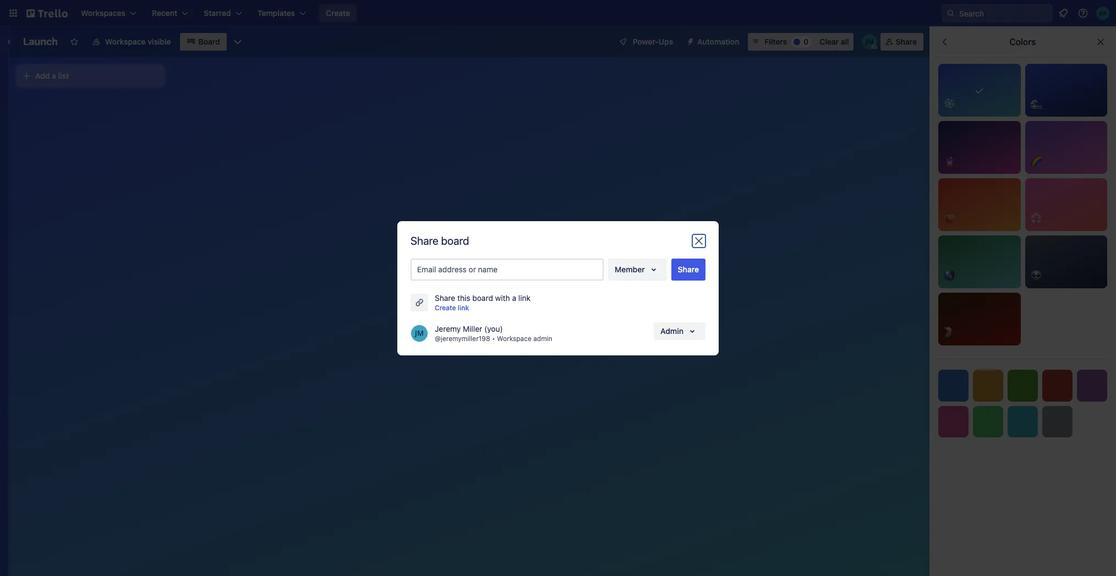 Task type: locate. For each thing, give the bounding box(es) containing it.
1 horizontal spatial share button
[[880, 33, 923, 51]]

star or unstar board image
[[70, 37, 79, 46]]

a
[[52, 71, 56, 80], [512, 293, 516, 302]]

❄️
[[944, 99, 955, 108]]

create link button
[[435, 302, 469, 313]]

add
[[35, 71, 50, 80]]

ups
[[659, 37, 673, 46]]

•
[[492, 334, 495, 343]]

link right with
[[518, 293, 531, 302]]

1 vertical spatial jeremy miller (jeremymiller198) image
[[862, 34, 877, 50]]

jeremy miller (jeremymiller198) image right open information menu icon
[[1096, 7, 1109, 20]]

0 horizontal spatial board
[[441, 234, 469, 247]]

link down this
[[458, 304, 469, 312]]

all
[[841, 37, 849, 46]]

workspace visible
[[105, 37, 171, 46]]

1 vertical spatial create
[[435, 304, 456, 312]]

primary element
[[0, 0, 1116, 26]]

🍑
[[944, 213, 955, 223]]

this
[[457, 293, 470, 302]]

1 vertical spatial a
[[512, 293, 516, 302]]

power-
[[633, 37, 659, 46]]

(you)
[[484, 324, 503, 333]]

0 vertical spatial create
[[326, 8, 350, 18]]

2 vertical spatial jeremy miller (jeremymiller198) image
[[411, 324, 428, 342]]

admin
[[660, 326, 684, 335]]

board inside share this board with a link create link
[[472, 293, 493, 302]]

with
[[495, 293, 510, 302]]

0 horizontal spatial create
[[326, 8, 350, 18]]

launch
[[23, 36, 58, 47]]

automation
[[697, 37, 739, 46]]

Email address or name text field
[[417, 262, 601, 277]]

a right with
[[512, 293, 516, 302]]

0 vertical spatial a
[[52, 71, 56, 80]]

link
[[518, 293, 531, 302], [458, 304, 469, 312]]

0 vertical spatial link
[[518, 293, 531, 302]]

jeremy miller (jeremymiller198) image left 'jeremy'
[[411, 324, 428, 342]]

🌋
[[944, 327, 955, 337]]

a inside share this board with a link create link
[[512, 293, 516, 302]]

0 horizontal spatial a
[[52, 71, 56, 80]]

a left the list
[[52, 71, 56, 80]]

workspace right •
[[497, 334, 531, 343]]

close image
[[692, 234, 706, 247]]

share button
[[880, 33, 923, 51], [671, 258, 706, 280]]

clear all button
[[815, 33, 853, 51]]

share
[[896, 37, 917, 46], [411, 234, 438, 247], [678, 264, 699, 274], [435, 293, 455, 302]]

colors
[[1010, 37, 1036, 47]]

1 vertical spatial board
[[472, 293, 493, 302]]

workspace left visible
[[105, 37, 146, 46]]

0 horizontal spatial share button
[[671, 258, 706, 280]]

Search field
[[955, 5, 1052, 21]]

clear
[[820, 37, 839, 46]]

0 vertical spatial board
[[441, 234, 469, 247]]

power-ups button
[[611, 33, 680, 51]]

create
[[326, 8, 350, 18], [435, 304, 456, 312]]

power-ups
[[633, 37, 673, 46]]

1 horizontal spatial board
[[472, 293, 493, 302]]

jeremy miller (jeremymiller198) image right all
[[862, 34, 877, 50]]

visible
[[148, 37, 171, 46]]

1 horizontal spatial create
[[435, 304, 456, 312]]

open information menu image
[[1078, 8, 1089, 19]]

board
[[198, 37, 220, 46]]

0 horizontal spatial link
[[458, 304, 469, 312]]

filters
[[765, 37, 787, 46]]

0 vertical spatial share button
[[880, 33, 923, 51]]

automation button
[[682, 33, 746, 51]]

1 horizontal spatial jeremy miller (jeremymiller198) image
[[862, 34, 877, 50]]

👽
[[1030, 270, 1041, 280]]

0 horizontal spatial workspace
[[105, 37, 146, 46]]

1 horizontal spatial workspace
[[497, 334, 531, 343]]

jeremy miller (jeremymiller198) image
[[1096, 7, 1109, 20], [862, 34, 877, 50], [411, 324, 428, 342]]

0 vertical spatial jeremy miller (jeremymiller198) image
[[1096, 7, 1109, 20]]

board
[[441, 234, 469, 247], [472, 293, 493, 302]]

1 vertical spatial link
[[458, 304, 469, 312]]

share this board with a link create link
[[435, 293, 531, 312]]

2 horizontal spatial jeremy miller (jeremymiller198) image
[[1096, 7, 1109, 20]]

1 horizontal spatial a
[[512, 293, 516, 302]]

create button
[[319, 4, 357, 22]]

workspace
[[105, 37, 146, 46], [497, 334, 531, 343]]

workspace inside workspace visible button
[[105, 37, 146, 46]]

0 vertical spatial workspace
[[105, 37, 146, 46]]

0 notifications image
[[1057, 7, 1070, 20]]

1 vertical spatial workspace
[[497, 334, 531, 343]]



Task type: vqa. For each thing, say whether or not it's contained in the screenshot.
Create from template… image to the right
no



Task type: describe. For each thing, give the bounding box(es) containing it.
@jeremymiller198
[[435, 334, 490, 343]]

jeremy
[[435, 324, 461, 333]]

🌈
[[1030, 156, 1041, 166]]

share inside share this board with a link create link
[[435, 293, 455, 302]]

miller
[[463, 324, 482, 333]]

0
[[804, 37, 809, 46]]

workspace inside jeremy miller (you) @jeremymiller198 • workspace admin
[[497, 334, 531, 343]]

🌊
[[1030, 99, 1041, 108]]

1 vertical spatial share button
[[671, 258, 706, 280]]

clear all
[[820, 37, 849, 46]]

create inside button
[[326, 8, 350, 18]]

admin button
[[654, 322, 706, 340]]

🌎
[[944, 270, 955, 280]]

search image
[[947, 9, 955, 18]]

customize views image
[[232, 36, 243, 47]]

back to home image
[[26, 4, 68, 22]]

add a list
[[35, 71, 69, 80]]

switch to… image
[[8, 8, 19, 19]]

add a list button
[[15, 64, 165, 88]]

0 horizontal spatial jeremy miller (jeremymiller198) image
[[411, 324, 428, 342]]

workspace visible button
[[85, 33, 178, 51]]

admin
[[533, 334, 552, 343]]

list
[[58, 71, 69, 80]]

a inside button
[[52, 71, 56, 80]]

sm image
[[682, 33, 697, 48]]

create inside share this board with a link create link
[[435, 304, 456, 312]]

member
[[615, 264, 645, 274]]

jeremy miller (you) @jeremymiller198 • workspace admin
[[435, 324, 552, 343]]

1 horizontal spatial link
[[518, 293, 531, 302]]

🔮
[[944, 156, 955, 166]]

🌸
[[1030, 213, 1041, 223]]

board link
[[180, 33, 227, 51]]

share board
[[411, 234, 469, 247]]

member button
[[608, 258, 667, 280]]

Board name text field
[[18, 33, 63, 51]]



